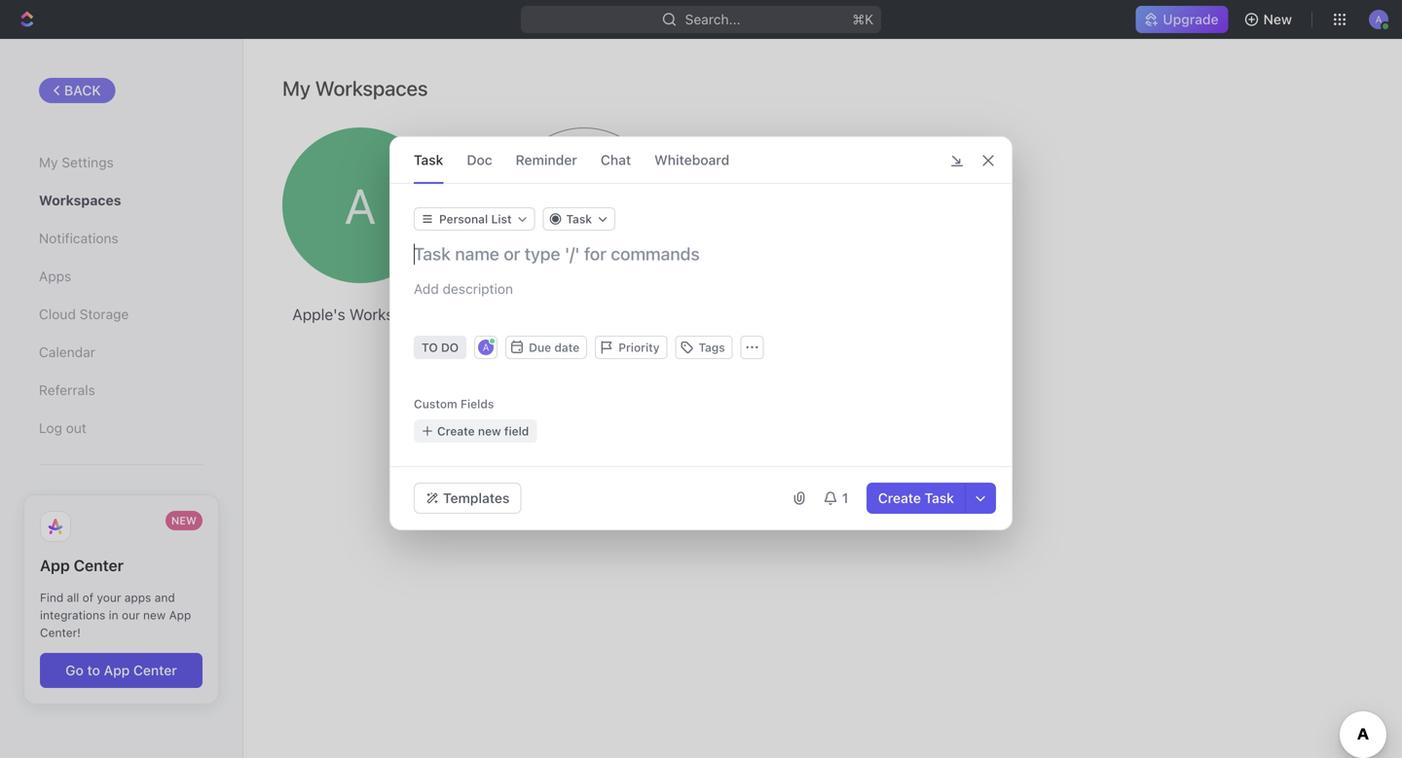 Task type: locate. For each thing, give the bounding box(es) containing it.
templates
[[443, 490, 510, 507]]

app down and
[[169, 609, 191, 623]]

calendar
[[39, 345, 95, 361]]

workspaces up notifications
[[39, 193, 121, 209]]

new left field
[[478, 425, 501, 438]]

a right do
[[483, 342, 490, 353]]

1 vertical spatial to
[[87, 663, 100, 679]]

app inside button
[[104, 663, 130, 679]]

0 horizontal spatial create
[[437, 425, 475, 438]]

1 horizontal spatial a
[[483, 342, 490, 353]]

1 vertical spatial center
[[133, 663, 177, 679]]

create down "custom fields"
[[437, 425, 475, 438]]

create
[[437, 425, 475, 438], [878, 490, 921, 507]]

date
[[555, 341, 580, 355]]

0 vertical spatial create
[[437, 425, 475, 438]]

new
[[1264, 11, 1293, 27], [171, 515, 197, 528]]

0 horizontal spatial workspaces
[[39, 193, 121, 209]]

1 horizontal spatial workspaces
[[315, 76, 428, 100]]

apps
[[124, 591, 151, 605]]

1 vertical spatial task
[[566, 212, 592, 226]]

app right go
[[104, 663, 130, 679]]

app
[[40, 557, 70, 575], [169, 609, 191, 623], [104, 663, 130, 679]]

1 vertical spatial create
[[878, 490, 921, 507]]

1 horizontal spatial task
[[566, 212, 592, 226]]

task button
[[414, 137, 444, 183]]

chat
[[601, 152, 631, 168]]

1 vertical spatial new
[[171, 515, 197, 528]]

center down 'our'
[[133, 663, 177, 679]]

1 horizontal spatial my
[[282, 76, 311, 100]]

referrals
[[39, 383, 95, 399]]

notifications
[[39, 231, 118, 247]]

log out link
[[39, 412, 204, 445]]

0 horizontal spatial new
[[171, 515, 197, 528]]

new inside button
[[478, 425, 501, 438]]

0 vertical spatial new
[[478, 425, 501, 438]]

+
[[561, 159, 608, 251]]

1 horizontal spatial app
[[104, 663, 130, 679]]

0 horizontal spatial my
[[39, 155, 58, 171]]

0 vertical spatial new
[[1264, 11, 1293, 27]]

1 horizontal spatial to
[[422, 341, 438, 355]]

my for my settings
[[39, 155, 58, 171]]

a left task button at left
[[345, 177, 376, 234]]

to right go
[[87, 663, 100, 679]]

my settings
[[39, 155, 114, 171]]

0 horizontal spatial new
[[143, 609, 166, 623]]

cloud storage link
[[39, 298, 204, 331]]

task
[[414, 152, 444, 168], [566, 212, 592, 226], [925, 490, 955, 507]]

0 vertical spatial center
[[74, 557, 124, 575]]

whiteboard
[[655, 152, 730, 168]]

find all of your apps and integrations in our new app center!
[[40, 591, 191, 640]]

new down and
[[143, 609, 166, 623]]

0 horizontal spatial to
[[87, 663, 100, 679]]

a inside the a dropdown button
[[483, 342, 490, 353]]

dialog
[[390, 136, 1013, 531]]

to left do
[[422, 341, 438, 355]]

upgrade
[[1163, 11, 1219, 27]]

create new field button
[[414, 420, 537, 443]]

1 vertical spatial app
[[169, 609, 191, 623]]

integrations
[[40, 609, 105, 623]]

task left doc
[[414, 152, 444, 168]]

1 vertical spatial new
[[143, 609, 166, 623]]

create right 1
[[878, 490, 921, 507]]

1 horizontal spatial new
[[1264, 11, 1293, 27]]

my
[[282, 76, 311, 100], [39, 155, 58, 171]]

new right upgrade
[[1264, 11, 1293, 27]]

1 horizontal spatial create
[[878, 490, 921, 507]]

center
[[74, 557, 124, 575], [133, 663, 177, 679]]

1 vertical spatial a
[[483, 342, 490, 353]]

create for create new field
[[437, 425, 475, 438]]

0 vertical spatial task
[[414, 152, 444, 168]]

go to app center button
[[40, 654, 203, 688]]

0 vertical spatial a
[[345, 177, 376, 234]]

1 horizontal spatial new
[[478, 425, 501, 438]]

⌘k
[[853, 11, 874, 27]]

1
[[842, 490, 849, 507]]

2 horizontal spatial app
[[169, 609, 191, 623]]

task down reminder button
[[566, 212, 592, 226]]

create inside dropdown button
[[437, 425, 475, 438]]

priority
[[619, 341, 660, 355]]

upgrade link
[[1136, 6, 1229, 33]]

app inside 'find all of your apps and integrations in our new app center!'
[[169, 609, 191, 623]]

a
[[345, 177, 376, 234], [483, 342, 490, 353]]

task inside dropdown button
[[566, 212, 592, 226]]

1 button
[[815, 483, 859, 514]]

0 horizontal spatial task
[[414, 152, 444, 168]]

referrals link
[[39, 374, 204, 407]]

custom
[[414, 397, 458, 411]]

0 horizontal spatial app
[[40, 557, 70, 575]]

new up and
[[171, 515, 197, 528]]

0 vertical spatial app
[[40, 557, 70, 575]]

new
[[478, 425, 501, 438], [143, 609, 166, 623]]

0 horizontal spatial a
[[345, 177, 376, 234]]

task right 1
[[925, 490, 955, 507]]

center inside button
[[133, 663, 177, 679]]

due date
[[529, 341, 580, 355]]

workspaces up task button at left
[[315, 76, 428, 100]]

app up find
[[40, 557, 70, 575]]

0 vertical spatial to
[[422, 341, 438, 355]]

1 button
[[815, 483, 859, 514]]

my for my workspaces
[[282, 76, 311, 100]]

create task button
[[867, 483, 966, 514]]

0 vertical spatial workspaces
[[315, 76, 428, 100]]

workspaces
[[315, 76, 428, 100], [39, 193, 121, 209]]

due
[[529, 341, 551, 355]]

center up your
[[74, 557, 124, 575]]

log out
[[39, 421, 87, 437]]

1 vertical spatial workspaces
[[39, 193, 121, 209]]

dialog containing task
[[390, 136, 1013, 531]]

cloud
[[39, 307, 76, 323]]

create task
[[878, 490, 955, 507]]

1 vertical spatial my
[[39, 155, 58, 171]]

to
[[422, 341, 438, 355], [87, 663, 100, 679]]

2 vertical spatial app
[[104, 663, 130, 679]]

1 horizontal spatial center
[[133, 663, 177, 679]]

custom fields
[[414, 397, 494, 411]]

2 vertical spatial task
[[925, 490, 955, 507]]

doc
[[467, 152, 493, 168]]

0 vertical spatial my
[[282, 76, 311, 100]]

2 horizontal spatial task
[[925, 490, 955, 507]]

cloud storage
[[39, 307, 129, 323]]



Task type: describe. For each thing, give the bounding box(es) containing it.
create new field
[[437, 425, 529, 438]]

create for create task
[[878, 490, 921, 507]]

a button
[[476, 338, 496, 357]]

all
[[67, 591, 79, 605]]

calendar link
[[39, 336, 204, 369]]

reminder button
[[516, 137, 577, 183]]

tags button
[[675, 336, 733, 359]]

log
[[39, 421, 62, 437]]

tags button
[[675, 336, 733, 359]]

go
[[65, 663, 84, 679]]

doc button
[[467, 137, 493, 183]]

apple's
[[292, 305, 345, 324]]

center!
[[40, 627, 81, 640]]

in
[[109, 609, 118, 623]]

workspaces link
[[39, 184, 204, 217]]

app center
[[40, 557, 124, 575]]

apple's workspace
[[292, 305, 428, 324]]

workspaces inside "link"
[[39, 193, 121, 209]]

tags
[[699, 341, 725, 355]]

my workspaces
[[282, 76, 428, 100]]

find
[[40, 591, 64, 605]]

workspace
[[350, 305, 428, 324]]

due date button
[[506, 336, 588, 359]]

new button
[[1237, 4, 1304, 35]]

Task name or type '/' for commands text field
[[414, 243, 993, 266]]

to inside dropdown button
[[422, 341, 438, 355]]

task inside button
[[925, 490, 955, 507]]

templates button
[[414, 483, 521, 514]]

fields
[[461, 397, 494, 411]]

chat button
[[601, 137, 631, 183]]

and
[[155, 591, 175, 605]]

task button
[[543, 207, 616, 231]]

my settings link
[[39, 146, 204, 179]]

priority button
[[595, 336, 668, 359]]

priority button
[[595, 336, 668, 359]]

our
[[122, 609, 140, 623]]

field
[[504, 425, 529, 438]]

back link
[[39, 78, 116, 103]]

back
[[64, 82, 101, 98]]

to do button
[[414, 336, 467, 359]]

do
[[441, 341, 459, 355]]

your
[[97, 591, 121, 605]]

whiteboard button
[[655, 137, 730, 183]]

out
[[66, 421, 87, 437]]

apps
[[39, 269, 71, 285]]

new inside button
[[1264, 11, 1293, 27]]

storage
[[80, 307, 129, 323]]

of
[[82, 591, 94, 605]]

new inside 'find all of your apps and integrations in our new app center!'
[[143, 609, 166, 623]]

0 horizontal spatial center
[[74, 557, 124, 575]]

apps link
[[39, 260, 204, 293]]

settings
[[62, 155, 114, 171]]

to inside button
[[87, 663, 100, 679]]

to do
[[422, 341, 459, 355]]

create new field button
[[414, 420, 537, 443]]

reminder
[[516, 152, 577, 168]]

go to app center
[[65, 663, 177, 679]]

notifications link
[[39, 222, 204, 255]]

search...
[[685, 11, 741, 27]]



Task type: vqa. For each thing, say whether or not it's contained in the screenshot.
the middle "Task"
yes



